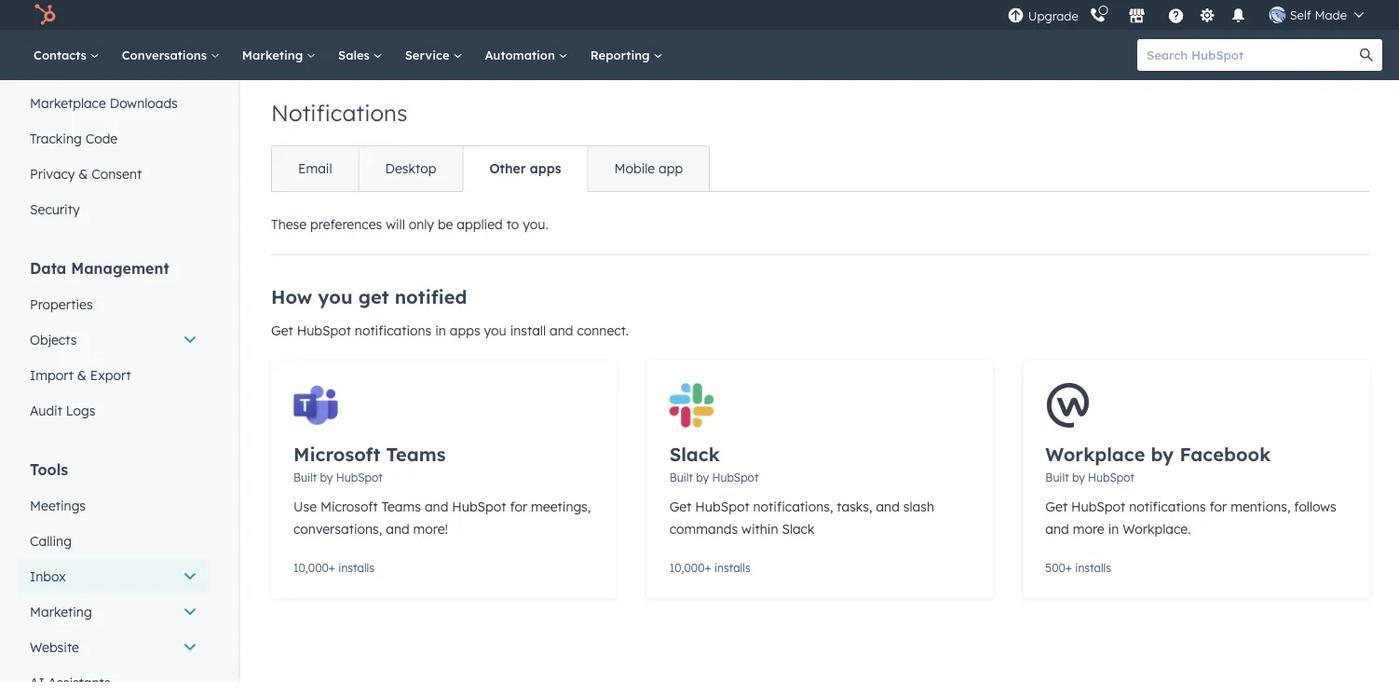 Task type: describe. For each thing, give the bounding box(es) containing it.
get for slack
[[670, 499, 692, 515]]

by inside microsoft teams built by hubspot
[[320, 471, 333, 485]]

security
[[30, 201, 80, 218]]

you.
[[523, 216, 549, 233]]

marketing inside button
[[30, 604, 92, 620]]

made
[[1315, 7, 1348, 22]]

notifications
[[271, 99, 408, 127]]

calling icon button
[[1083, 3, 1114, 27]]

to
[[507, 216, 519, 233]]

0 horizontal spatial apps
[[450, 322, 481, 339]]

other apps
[[490, 160, 561, 177]]

0 horizontal spatial get
[[271, 322, 293, 339]]

by inside slack built by hubspot
[[696, 471, 709, 485]]

calling
[[30, 533, 72, 549]]

apps inside button
[[530, 160, 561, 177]]

1 vertical spatial you
[[484, 322, 507, 339]]

0 horizontal spatial in
[[435, 322, 446, 339]]

contacts
[[34, 47, 90, 62]]

how you get notified
[[271, 285, 467, 308]]

hubspot inside workplace by facebook built by hubspot
[[1089, 471, 1135, 485]]

marketplaces button
[[1118, 0, 1157, 30]]

import
[[30, 367, 74, 384]]

get hubspot notifications, tasks, and slash commands within slack
[[670, 499, 935, 537]]

search button
[[1351, 39, 1383, 71]]

commands
[[670, 521, 738, 537]]

facebook
[[1180, 443, 1272, 466]]

slack inside slack built by hubspot
[[670, 443, 720, 466]]

get hubspot notifications for mentions, follows and more in workplace.
[[1046, 499, 1337, 537]]

conversations
[[122, 47, 210, 62]]

upgrade
[[1029, 8, 1079, 24]]

install
[[510, 322, 546, 339]]

500
[[1046, 561, 1066, 575]]

email button
[[272, 146, 358, 191]]

tasks,
[[837, 499, 873, 515]]

marketplaces image
[[1129, 8, 1146, 25]]

use microsoft teams and hubspot for meetings, conversations, and more!
[[294, 499, 591, 537]]

these
[[271, 216, 307, 233]]

10,000 + installs for built
[[670, 561, 751, 575]]

tracking
[[30, 130, 82, 147]]

automation
[[485, 47, 559, 62]]

hubspot inside use microsoft teams and hubspot for meetings, conversations, and more!
[[452, 499, 507, 515]]

meetings
[[30, 498, 86, 514]]

use
[[294, 499, 317, 515]]

by down the workplace
[[1073, 471, 1086, 485]]

export
[[90, 367, 131, 384]]

microsoft inside use microsoft teams and hubspot for meetings, conversations, and more!
[[321, 499, 378, 515]]

be
[[438, 216, 453, 233]]

0 vertical spatial marketing
[[242, 47, 307, 62]]

only
[[409, 216, 434, 233]]

self
[[1291, 7, 1312, 22]]

teams inside use microsoft teams and hubspot for meetings, conversations, and more!
[[382, 499, 421, 515]]

import & export
[[30, 367, 131, 384]]

marketing button
[[19, 595, 209, 630]]

other apps button
[[463, 146, 588, 191]]

marketplace
[[30, 95, 106, 111]]

audit logs
[[30, 403, 95, 419]]

for inside get hubspot notifications for mentions, follows and more in workplace.
[[1210, 499, 1228, 515]]

10,000 + installs for teams
[[294, 561, 375, 575]]

+ for slack
[[705, 561, 712, 575]]

navigation containing email
[[271, 145, 710, 192]]

properties
[[30, 296, 93, 313]]

tools element
[[19, 459, 209, 682]]

mobile app button
[[588, 146, 709, 191]]

how
[[271, 285, 312, 308]]

& for consent
[[79, 166, 88, 182]]

built inside workplace by facebook built by hubspot
[[1046, 471, 1070, 485]]

other
[[490, 160, 526, 177]]

500 + installs
[[1046, 561, 1112, 575]]

help image
[[1168, 8, 1185, 25]]

ruby anderson image
[[1270, 7, 1287, 23]]

for inside use microsoft teams and hubspot for meetings, conversations, and more!
[[510, 499, 528, 515]]

audit
[[30, 403, 62, 419]]

& for export
[[77, 367, 87, 384]]

calling link
[[19, 524, 209, 559]]

conversations link
[[111, 30, 231, 80]]

import & export link
[[19, 358, 209, 393]]

connect.
[[577, 322, 629, 339]]

service
[[405, 47, 453, 62]]

notifications image
[[1231, 8, 1248, 25]]

conversations,
[[294, 521, 382, 537]]

and right install
[[550, 322, 574, 339]]

hubspot inside microsoft teams built by hubspot
[[336, 471, 383, 485]]

and inside get hubspot notifications for mentions, follows and more in workplace.
[[1046, 521, 1070, 537]]

website
[[30, 639, 79, 656]]

privacy
[[30, 166, 75, 182]]

code
[[85, 130, 118, 147]]

management
[[71, 259, 169, 278]]



Task type: vqa. For each thing, say whether or not it's contained in the screenshot.


Task type: locate. For each thing, give the bounding box(es) containing it.
marketing up website
[[30, 604, 92, 620]]

+ for microsoft
[[329, 561, 335, 575]]

logs
[[66, 403, 95, 419]]

built inside slack built by hubspot
[[670, 471, 693, 485]]

in
[[435, 322, 446, 339], [1109, 521, 1120, 537]]

installs for teams
[[339, 561, 375, 575]]

2 + from the left
[[705, 561, 712, 575]]

1 vertical spatial &
[[77, 367, 87, 384]]

you left install
[[484, 322, 507, 339]]

2 horizontal spatial installs
[[1076, 561, 1112, 575]]

+
[[329, 561, 335, 575], [705, 561, 712, 575], [1066, 561, 1073, 575]]

built up use
[[294, 471, 317, 485]]

3 built from the left
[[1046, 471, 1070, 485]]

and left "more!"
[[386, 521, 410, 537]]

settings image
[[1200, 8, 1216, 25]]

objects button
[[19, 322, 209, 358]]

self made
[[1291, 7, 1348, 22]]

0 horizontal spatial you
[[318, 285, 353, 308]]

notifications down get
[[355, 322, 432, 339]]

more
[[1073, 521, 1105, 537]]

slash
[[904, 499, 935, 515]]

audit logs link
[[19, 393, 209, 429]]

1 horizontal spatial installs
[[715, 561, 751, 575]]

by left facebook
[[1151, 443, 1175, 466]]

menu containing self made
[[1006, 0, 1377, 30]]

0 horizontal spatial marketing
[[30, 604, 92, 620]]

downloads
[[110, 95, 178, 111]]

notified
[[395, 285, 467, 308]]

hubspot up conversations,
[[336, 471, 383, 485]]

navigation
[[271, 145, 710, 192]]

1 for from the left
[[510, 499, 528, 515]]

for left meetings,
[[510, 499, 528, 515]]

0 horizontal spatial built
[[294, 471, 317, 485]]

search image
[[1361, 48, 1374, 62]]

apps right other
[[530, 160, 561, 177]]

mentions,
[[1231, 499, 1291, 515]]

0 horizontal spatial installs
[[339, 561, 375, 575]]

1 10,000 + installs from the left
[[294, 561, 375, 575]]

2 10,000 + installs from the left
[[670, 561, 751, 575]]

tracking code
[[30, 130, 118, 147]]

hubspot left meetings,
[[452, 499, 507, 515]]

get for workplace
[[1046, 499, 1068, 515]]

0 horizontal spatial notifications
[[355, 322, 432, 339]]

0 vertical spatial you
[[318, 285, 353, 308]]

0 horizontal spatial slack
[[670, 443, 720, 466]]

get
[[271, 322, 293, 339], [670, 499, 692, 515], [1046, 499, 1068, 515]]

and left "more"
[[1046, 521, 1070, 537]]

preferences
[[310, 216, 382, 233]]

microsoft up conversations,
[[321, 499, 378, 515]]

slack up commands
[[670, 443, 720, 466]]

built
[[294, 471, 317, 485], [670, 471, 693, 485], [1046, 471, 1070, 485]]

inbox button
[[19, 559, 209, 595]]

workplace.
[[1123, 521, 1191, 537]]

applied
[[457, 216, 503, 233]]

installs down within
[[715, 561, 751, 575]]

built down the workplace
[[1046, 471, 1070, 485]]

microsoft up use
[[294, 443, 380, 466]]

1 horizontal spatial apps
[[530, 160, 561, 177]]

upgrade image
[[1008, 8, 1025, 25]]

privacy & consent
[[30, 166, 142, 182]]

1 vertical spatial microsoft
[[321, 499, 378, 515]]

calling icon image
[[1090, 7, 1107, 24]]

1 vertical spatial teams
[[382, 499, 421, 515]]

3 + from the left
[[1066, 561, 1073, 575]]

1 + from the left
[[329, 561, 335, 575]]

mobile app
[[615, 160, 683, 177]]

data management
[[30, 259, 169, 278]]

workplace by facebook built by hubspot
[[1046, 443, 1272, 485]]

hubspot up "more"
[[1072, 499, 1126, 515]]

0 horizontal spatial 10,000 + installs
[[294, 561, 375, 575]]

tools
[[30, 460, 68, 479]]

marketplace downloads link
[[19, 86, 209, 121]]

hubspot image
[[34, 4, 56, 26]]

hubspot link
[[22, 4, 70, 26]]

1 horizontal spatial marketing
[[242, 47, 307, 62]]

installs down conversations,
[[339, 561, 375, 575]]

get down the how
[[271, 322, 293, 339]]

get hubspot notifications in apps you install and connect.
[[271, 322, 629, 339]]

desktop button
[[358, 146, 463, 191]]

0 horizontal spatial +
[[329, 561, 335, 575]]

will
[[386, 216, 405, 233]]

built up commands
[[670, 471, 693, 485]]

built inside microsoft teams built by hubspot
[[294, 471, 317, 485]]

1 vertical spatial apps
[[450, 322, 481, 339]]

0 vertical spatial teams
[[386, 443, 446, 466]]

microsoft teams built by hubspot
[[294, 443, 446, 485]]

slack
[[670, 443, 720, 466], [782, 521, 815, 537]]

0 vertical spatial slack
[[670, 443, 720, 466]]

by up commands
[[696, 471, 709, 485]]

service link
[[394, 30, 474, 80]]

hubspot up within
[[712, 471, 759, 485]]

app
[[659, 160, 683, 177]]

& inside privacy & consent link
[[79, 166, 88, 182]]

data management element
[[19, 258, 209, 429]]

settings link
[[1196, 5, 1220, 25]]

notifications for for
[[1130, 499, 1207, 515]]

these preferences will only be applied to you.
[[271, 216, 549, 233]]

1 horizontal spatial in
[[1109, 521, 1120, 537]]

hubspot inside get hubspot notifications, tasks, and slash commands within slack
[[696, 499, 750, 515]]

0 vertical spatial notifications
[[355, 322, 432, 339]]

2 for from the left
[[1210, 499, 1228, 515]]

get inside get hubspot notifications, tasks, and slash commands within slack
[[670, 499, 692, 515]]

workplace
[[1046, 443, 1146, 466]]

in down notified
[[435, 322, 446, 339]]

apps
[[530, 160, 561, 177], [450, 322, 481, 339]]

slack built by hubspot
[[670, 443, 759, 485]]

installs for built
[[715, 561, 751, 575]]

get inside get hubspot notifications for mentions, follows and more in workplace.
[[1046, 499, 1068, 515]]

hubspot inside get hubspot notifications for mentions, follows and more in workplace.
[[1072, 499, 1126, 515]]

hubspot down the how
[[297, 322, 351, 339]]

marketing left sales
[[242, 47, 307, 62]]

and
[[550, 322, 574, 339], [425, 499, 449, 515], [876, 499, 900, 515], [386, 521, 410, 537], [1046, 521, 1070, 537]]

by
[[1151, 443, 1175, 466], [320, 471, 333, 485], [696, 471, 709, 485], [1073, 471, 1086, 485]]

2 horizontal spatial built
[[1046, 471, 1070, 485]]

1 vertical spatial marketing
[[30, 604, 92, 620]]

get up 500
[[1046, 499, 1068, 515]]

2 installs from the left
[[715, 561, 751, 575]]

menu
[[1006, 0, 1377, 30]]

3 installs from the left
[[1076, 561, 1112, 575]]

in right "more"
[[1109, 521, 1120, 537]]

marketing
[[242, 47, 307, 62], [30, 604, 92, 620]]

0 horizontal spatial for
[[510, 499, 528, 515]]

notifications up workplace.
[[1130, 499, 1207, 515]]

and up "more!"
[[425, 499, 449, 515]]

1 vertical spatial notifications
[[1130, 499, 1207, 515]]

& inside import & export link
[[77, 367, 87, 384]]

1 horizontal spatial 10,000 + installs
[[670, 561, 751, 575]]

slack down notifications,
[[782, 521, 815, 537]]

in inside get hubspot notifications for mentions, follows and more in workplace.
[[1109, 521, 1120, 537]]

meetings,
[[531, 499, 591, 515]]

notifications inside get hubspot notifications for mentions, follows and more in workplace.
[[1130, 499, 1207, 515]]

teams up use microsoft teams and hubspot for meetings, conversations, and more!
[[386, 443, 446, 466]]

desktop
[[385, 160, 437, 177]]

help button
[[1161, 0, 1193, 30]]

properties link
[[19, 287, 209, 322]]

notifications,
[[754, 499, 834, 515]]

installs right 500
[[1076, 561, 1112, 575]]

for left mentions,
[[1210, 499, 1228, 515]]

website button
[[19, 630, 209, 665]]

0 vertical spatial &
[[79, 166, 88, 182]]

0 vertical spatial in
[[435, 322, 446, 339]]

+ for workplace
[[1066, 561, 1073, 575]]

reporting link
[[579, 30, 674, 80]]

0 vertical spatial microsoft
[[294, 443, 380, 466]]

0 horizontal spatial 10,000
[[294, 561, 329, 575]]

privacy & consent link
[[19, 157, 209, 192]]

hubspot inside slack built by hubspot
[[712, 471, 759, 485]]

hubspot
[[297, 322, 351, 339], [336, 471, 383, 485], [712, 471, 759, 485], [1089, 471, 1135, 485], [452, 499, 507, 515], [696, 499, 750, 515], [1072, 499, 1126, 515]]

1 10,000 from the left
[[294, 561, 329, 575]]

self made button
[[1259, 0, 1376, 30]]

more!
[[413, 521, 448, 537]]

within
[[742, 521, 779, 537]]

1 vertical spatial in
[[1109, 521, 1120, 537]]

1 horizontal spatial built
[[670, 471, 693, 485]]

get up commands
[[670, 499, 692, 515]]

installs
[[339, 561, 375, 575], [715, 561, 751, 575], [1076, 561, 1112, 575]]

inbox
[[30, 569, 66, 585]]

1 horizontal spatial get
[[670, 499, 692, 515]]

1 horizontal spatial slack
[[782, 521, 815, 537]]

and inside get hubspot notifications, tasks, and slash commands within slack
[[876, 499, 900, 515]]

10,000
[[294, 561, 329, 575], [670, 561, 705, 575]]

and left the slash
[[876, 499, 900, 515]]

apps down notified
[[450, 322, 481, 339]]

1 horizontal spatial +
[[705, 561, 712, 575]]

security link
[[19, 192, 209, 227]]

data
[[30, 259, 66, 278]]

2 built from the left
[[670, 471, 693, 485]]

10,000 down commands
[[670, 561, 705, 575]]

0 vertical spatial apps
[[530, 160, 561, 177]]

hubspot up commands
[[696, 499, 750, 515]]

hubspot down the workplace
[[1089, 471, 1135, 485]]

& left export
[[77, 367, 87, 384]]

you left get
[[318, 285, 353, 308]]

contacts link
[[22, 30, 111, 80]]

1 horizontal spatial for
[[1210, 499, 1228, 515]]

10,000 + installs down commands
[[670, 561, 751, 575]]

marketplace downloads
[[30, 95, 178, 111]]

microsoft inside microsoft teams built by hubspot
[[294, 443, 380, 466]]

2 horizontal spatial +
[[1066, 561, 1073, 575]]

1 vertical spatial slack
[[782, 521, 815, 537]]

follows
[[1295, 499, 1337, 515]]

1 installs from the left
[[339, 561, 375, 575]]

installs for by
[[1076, 561, 1112, 575]]

2 10,000 from the left
[[670, 561, 705, 575]]

by up conversations,
[[320, 471, 333, 485]]

10,000 + installs down conversations,
[[294, 561, 375, 575]]

microsoft
[[294, 443, 380, 466], [321, 499, 378, 515]]

10,000 down conversations,
[[294, 561, 329, 575]]

teams inside microsoft teams built by hubspot
[[386, 443, 446, 466]]

10,000 for microsoft teams
[[294, 561, 329, 575]]

objects
[[30, 332, 77, 348]]

slack inside get hubspot notifications, tasks, and slash commands within slack
[[782, 521, 815, 537]]

automation link
[[474, 30, 579, 80]]

Search HubSpot search field
[[1138, 39, 1366, 71]]

10,000 for slack
[[670, 561, 705, 575]]

get
[[358, 285, 389, 308]]

notifications for in
[[355, 322, 432, 339]]

teams up "more!"
[[382, 499, 421, 515]]

2 horizontal spatial get
[[1046, 499, 1068, 515]]

marketing link
[[231, 30, 327, 80]]

& right privacy
[[79, 166, 88, 182]]

notifications button
[[1223, 0, 1255, 30]]

1 built from the left
[[294, 471, 317, 485]]

1 horizontal spatial you
[[484, 322, 507, 339]]

teams
[[386, 443, 446, 466], [382, 499, 421, 515]]

tracking code link
[[19, 121, 209, 157]]

1 horizontal spatial notifications
[[1130, 499, 1207, 515]]

sales link
[[327, 30, 394, 80]]

&
[[79, 166, 88, 182], [77, 367, 87, 384]]

1 horizontal spatial 10,000
[[670, 561, 705, 575]]

consent
[[92, 166, 142, 182]]



